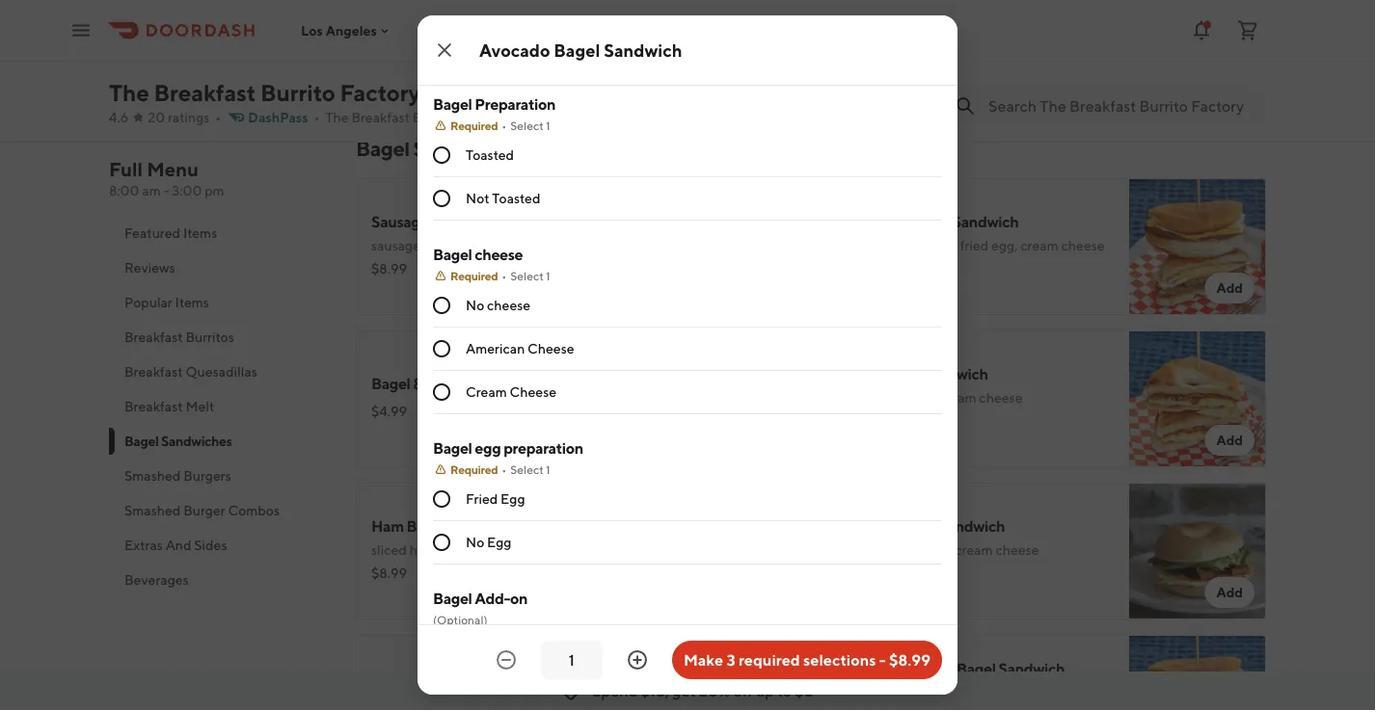 Task type: describe. For each thing, give the bounding box(es) containing it.
breakfast up ratings on the top left of page
[[154, 79, 256, 106]]

bagel inside ham bagel sandwich sliced ham, fried egg, cream cheese $8.99
[[407, 518, 446, 536]]

sandwich for impossible bagel sandwich impossible sausage, fried egg, cream cheese
[[953, 213, 1019, 231]]

0 vertical spatial toasted
[[466, 147, 514, 163]]

ham bagel sandwich sliced ham, fried egg, cream cheese $8.99
[[371, 518, 587, 582]]

the for the breakfast burrito factory
[[109, 79, 149, 106]]

sandwich for avocado bagel sandwich avocado, fried egg, cream cheese $8.99
[[939, 518, 1005, 536]]

avocado bagel sandwich dialog
[[418, 0, 958, 711]]

add button for impossible bagel sandwich
[[1205, 273, 1255, 304]]

egg for fried egg
[[501, 491, 525, 507]]

mi
[[545, 109, 560, 125]]

$5.99
[[371, 31, 407, 47]]

ratings
[[168, 109, 210, 125]]

required
[[739, 652, 800, 670]]

1.4
[[525, 109, 542, 125]]

burritos
[[186, 329, 234, 345]]

add-
[[475, 590, 510, 608]]

sandwich for avocado bagel sandwich
[[604, 40, 683, 60]]

$15,
[[641, 683, 669, 701]]

close avocado bagel sandwich image
[[433, 39, 456, 62]]

bacon bagel sandwich image
[[1130, 331, 1267, 468]]

breakfast burritos
[[124, 329, 234, 345]]

fried inside sausage bagel sandwich sausage patty, fried egg, cream cheese $8.99
[[461, 238, 489, 254]]

• inside bagel egg preparation group
[[502, 463, 507, 477]]

impossible bagel sandwich impossible sausage, fried egg, cream cheese
[[834, 213, 1105, 254]]

quesadillas
[[186, 364, 257, 380]]

add for bacon bagel sandwich
[[1217, 433, 1243, 449]]

dashpass •
[[248, 109, 320, 125]]

$5
[[795, 683, 814, 701]]

avocado for avocado sausage bagel sandwich avocado, sausage patty, fried egg, cream cheese
[[834, 660, 895, 679]]

menu
[[147, 158, 199, 181]]

burgers
[[183, 468, 231, 484]]

• select 1 for preparation
[[502, 119, 551, 132]]

egg, inside impossible bagel sandwich impossible sausage, fried egg, cream cheese
[[992, 238, 1018, 254]]

smashed burgers button
[[109, 459, 333, 494]]

featured
[[124, 225, 180, 241]]

Not Toasted radio
[[433, 190, 450, 207]]

no for no cheese
[[466, 298, 485, 314]]

preparation
[[475, 95, 556, 113]]

the breakfast burrito factory
[[109, 79, 420, 106]]

melt inside button
[[186, 399, 214, 415]]

avocado for avocado bagel sandwich
[[479, 40, 550, 60]]

$4.99
[[371, 404, 407, 420]]

and
[[166, 538, 192, 554]]

the for the breakfast burrito factory • 1.4 mi
[[326, 109, 349, 125]]

factory for the breakfast burrito factory
[[340, 79, 420, 106]]

am
[[142, 183, 161, 199]]

add for avocado bagel sandwich
[[1217, 585, 1243, 601]]

4.6
[[109, 109, 129, 125]]

bagel & cream cheese image
[[667, 331, 804, 468]]

0 vertical spatial bagel sandwiches
[[356, 136, 525, 161]]

&
[[413, 375, 423, 393]]

reviews
[[124, 260, 175, 276]]

avocado for avocado bagel sandwich avocado, fried egg, cream cheese $8.99
[[834, 518, 895, 536]]

$8.99 inside ham bagel sandwich sliced ham, fried egg, cream cheese $8.99
[[371, 566, 407, 582]]

breakfast melt button
[[109, 390, 333, 424]]

make 3 required selections - $8.99 button
[[672, 642, 942, 680]]

smashed burger combos
[[124, 503, 280, 519]]

bacon bagel sandwich bacon, fried egg, cream cheese $8.99
[[834, 365, 1023, 429]]

breakfast quesadillas button
[[109, 355, 333, 390]]

1 horizontal spatial melt
[[439, 2, 471, 21]]

Current quantity is 1 number field
[[553, 650, 591, 671]]

sandwich for bacon bagel sandwich bacon, fried egg, cream cheese $8.99
[[922, 365, 988, 383]]

on
[[510, 590, 528, 608]]

avocado sausage bagel sandwich image
[[1130, 636, 1267, 711]]

fried inside ham bagel sandwich sliced ham, fried egg, cream cheese $8.99
[[442, 543, 471, 559]]

to
[[778, 683, 792, 701]]

avocado,
[[834, 543, 892, 559]]

0 horizontal spatial bacon
[[434, 670, 477, 688]]

fried inside avocado bagel sandwich avocado, fried egg, cream cheese $8.99
[[895, 543, 923, 559]]

notification bell image
[[1190, 19, 1214, 42]]

featured items
[[124, 225, 217, 241]]

not toasted
[[466, 191, 541, 206]]

required for preparation
[[450, 119, 498, 132]]

cheese for american
[[528, 341, 575, 357]]

up
[[756, 683, 775, 701]]

smashed for smashed burger combos
[[124, 503, 181, 519]]

reviews button
[[109, 251, 333, 286]]

los
[[301, 22, 323, 38]]

8:00
[[109, 183, 139, 199]]

get
[[672, 683, 696, 701]]

bagel inside avocado sausage bagel sandwich avocado, sausage patty, fried egg, cream cheese
[[957, 660, 996, 679]]

no egg
[[466, 535, 512, 551]]

breakfast down $5.99
[[352, 109, 410, 125]]

egg, inside "bacon bagel sandwich bacon, fried egg, cream cheese $8.99"
[[910, 390, 936, 406]]

breakfast melt inside button
[[124, 399, 214, 415]]

extras and sides
[[124, 538, 227, 554]]

(optional)
[[433, 614, 488, 627]]

20%
[[699, 683, 731, 701]]

avocado bagel sandwich
[[479, 40, 683, 60]]

cheese inside "bacon bagel sandwich bacon, fried egg, cream cheese $8.99"
[[979, 390, 1023, 406]]

ham
[[371, 518, 404, 536]]

$8.99 inside avocado bagel sandwich avocado, fried egg, cream cheese $8.99
[[834, 566, 870, 582]]

avocado bacon bagel sandwich
[[371, 670, 588, 688]]

1 vertical spatial sandwiches
[[161, 434, 232, 450]]

featured items button
[[109, 216, 333, 251]]

pm
[[205, 183, 224, 199]]

full menu 8:00 am - 3:00 pm
[[109, 158, 224, 199]]

breakfast melt image
[[667, 0, 804, 96]]

preparation
[[504, 439, 583, 458]]

breakfast up $5.99
[[371, 2, 437, 21]]

extras
[[124, 538, 163, 554]]

bagel inside bagel add-on (optional)
[[433, 590, 472, 608]]

selections
[[804, 652, 876, 670]]

fried inside impossible bagel sandwich impossible sausage, fried egg, cream cheese
[[961, 238, 989, 254]]

sausage inside sausage bagel sandwich sausage patty, fried egg, cream cheese $8.99
[[371, 238, 421, 254]]

decrease quantity by 1 image
[[495, 649, 518, 672]]

smashed burger combos button
[[109, 494, 333, 529]]

bagel & cream cheese
[[371, 375, 526, 393]]

bagel inside impossible bagel sandwich impossible sausage, fried egg, cream cheese
[[911, 213, 950, 231]]

$8.99 inside sausage bagel sandwich sausage patty, fried egg, cream cheese $8.99
[[371, 261, 407, 277]]

avocado sausage bagel sandwich avocado, sausage patty, fried egg, cream cheese
[[834, 660, 1080, 711]]

off
[[734, 683, 753, 701]]

sandwich for ham bagel sandwich sliced ham, fried egg, cream cheese $8.99
[[448, 518, 515, 536]]

smashed burgers
[[124, 468, 231, 484]]

breakfast quesadillas
[[124, 364, 257, 380]]

no cheese
[[466, 298, 531, 314]]

add button for avocado bagel sandwich
[[1205, 578, 1255, 609]]

bagel add-on (optional)
[[433, 590, 528, 627]]

bagel cheese
[[433, 246, 523, 264]]

sausage bagel sandwich sausage patty, fried egg, cream cheese $8.99
[[371, 213, 605, 277]]

ham,
[[410, 543, 440, 559]]

sausage inside avocado sausage bagel sandwich avocado, sausage patty, fried egg, cream cheese
[[892, 685, 942, 701]]

cheese inside sausage bagel sandwich sausage patty, fried egg, cream cheese $8.99
[[562, 238, 605, 254]]

add button for bacon bagel sandwich
[[1205, 425, 1255, 456]]

3:00
[[172, 183, 202, 199]]

bagel inside sausage bagel sandwich sausage patty, fried egg, cream cheese $8.99
[[431, 213, 470, 231]]

factory for the breakfast burrito factory • 1.4 mi
[[458, 109, 504, 125]]

open menu image
[[69, 19, 93, 42]]

Item Search search field
[[989, 96, 1251, 117]]

los angeles button
[[301, 22, 393, 38]]

items for popular items
[[175, 295, 209, 311]]

Cream Cheese radio
[[433, 384, 450, 401]]

bagel inside "bacon bagel sandwich bacon, fried egg, cream cheese $8.99"
[[880, 365, 919, 383]]

egg
[[475, 439, 501, 458]]

avocado,
[[834, 685, 890, 701]]

popular items
[[124, 295, 209, 311]]



Task type: vqa. For each thing, say whether or not it's contained in the screenshot.
cream inside the the Avocado Sausage Bagel Sandwich avocado, sausage patty, fried egg, cream cheese
yes



Task type: locate. For each thing, give the bounding box(es) containing it.
sandwich
[[604, 40, 683, 60], [473, 213, 539, 231], [953, 213, 1019, 231], [922, 365, 988, 383], [448, 518, 515, 536], [939, 518, 1005, 536], [999, 660, 1065, 679], [522, 670, 588, 688]]

patty, inside sausage bagel sandwich sausage patty, fried egg, cream cheese $8.99
[[423, 238, 458, 254]]

$8.99 down bacon,
[[834, 413, 870, 429]]

egg
[[501, 491, 525, 507], [487, 535, 512, 551]]

egg, inside avocado bagel sandwich avocado, fried egg, cream cheese $8.99
[[926, 543, 953, 559]]

bagel sandwiches up smashed burgers
[[124, 434, 232, 450]]

avocado bagel sandwich avocado, fried egg, cream cheese $8.99
[[834, 518, 1040, 582]]

avocado for avocado bacon bagel sandwich
[[371, 670, 431, 688]]

0 horizontal spatial factory
[[340, 79, 420, 106]]

sandwiches down the breakfast burrito factory • 1.4 mi
[[413, 136, 525, 161]]

Fried Egg radio
[[433, 491, 450, 508]]

cream
[[426, 375, 471, 393], [466, 384, 507, 400]]

cream inside bagel cheese group
[[466, 384, 507, 400]]

bacon inside "bacon bagel sandwich bacon, fried egg, cream cheese $8.99"
[[834, 365, 878, 383]]

not
[[466, 191, 490, 206]]

american cheese
[[466, 341, 575, 357]]

avocado inside avocado sausage bagel sandwich avocado, sausage patty, fried egg, cream cheese
[[834, 660, 895, 679]]

0 horizontal spatial bagel sandwiches
[[124, 434, 232, 450]]

required inside bagel preparation group
[[450, 119, 498, 132]]

1 vertical spatial smashed
[[124, 503, 181, 519]]

- right the am
[[163, 183, 169, 199]]

$8.99 up avocado,
[[889, 652, 931, 670]]

sandwich inside sausage bagel sandwich sausage patty, fried egg, cream cheese $8.99
[[473, 213, 539, 231]]

0 vertical spatial sausage
[[371, 213, 428, 231]]

1 vertical spatial sausage
[[892, 685, 942, 701]]

0 vertical spatial melt
[[439, 2, 471, 21]]

$8.99 inside "bacon bagel sandwich bacon, fried egg, cream cheese $8.99"
[[834, 413, 870, 429]]

cheese
[[562, 238, 605, 254], [1062, 238, 1105, 254], [475, 246, 523, 264], [487, 298, 531, 314], [979, 390, 1023, 406], [543, 543, 587, 559], [996, 543, 1040, 559], [834, 705, 878, 711]]

1 inside bagel egg preparation group
[[546, 463, 551, 477]]

items for featured items
[[183, 225, 217, 241]]

American Cheese radio
[[433, 341, 450, 358]]

2 vertical spatial add
[[1217, 585, 1243, 601]]

dashpass
[[248, 109, 308, 125]]

egg down fried egg
[[487, 535, 512, 551]]

cream down american
[[466, 384, 507, 400]]

1 vertical spatial egg
[[487, 535, 512, 551]]

items inside button
[[183, 225, 217, 241]]

0 vertical spatial egg
[[501, 491, 525, 507]]

bacon left decrease quantity by 1 "image"
[[434, 670, 477, 688]]

fried egg
[[466, 491, 525, 507]]

items
[[183, 225, 217, 241], [175, 295, 209, 311]]

cheese inside impossible bagel sandwich impossible sausage, fried egg, cream cheese
[[1062, 238, 1105, 254]]

no for no egg
[[466, 535, 485, 551]]

-
[[163, 183, 169, 199], [880, 652, 886, 670]]

1 horizontal spatial the
[[326, 109, 349, 125]]

0 vertical spatial items
[[183, 225, 217, 241]]

add button
[[1205, 273, 1255, 304], [1205, 425, 1255, 456], [1205, 578, 1255, 609]]

impossible up sausage,
[[834, 213, 908, 231]]

1 vertical spatial bacon
[[434, 670, 477, 688]]

required for cheese
[[450, 269, 498, 283]]

required down bagel preparation
[[450, 119, 498, 132]]

toasted
[[466, 147, 514, 163], [492, 191, 541, 206]]

sausage bagel sandwich image
[[667, 178, 804, 315]]

burrito
[[261, 79, 335, 106], [413, 109, 455, 125]]

0 horizontal spatial sandwiches
[[161, 434, 232, 450]]

add
[[1217, 280, 1243, 296], [1217, 433, 1243, 449], [1217, 585, 1243, 601]]

0 horizontal spatial -
[[163, 183, 169, 199]]

sausage,
[[903, 238, 958, 254]]

0 vertical spatial • select 1
[[502, 119, 551, 132]]

smashed inside button
[[124, 468, 181, 484]]

avocado
[[479, 40, 550, 60], [834, 518, 895, 536], [834, 660, 895, 679], [371, 670, 431, 688]]

0 vertical spatial impossible
[[834, 213, 908, 231]]

1 for bagel cheese
[[546, 269, 551, 283]]

avocado bagel sandwich image
[[1130, 483, 1267, 620]]

- inside full menu 8:00 am - 3:00 pm
[[163, 183, 169, 199]]

make 3 required selections - $8.99
[[684, 652, 931, 670]]

smashed for smashed burgers
[[124, 468, 181, 484]]

0 vertical spatial bacon
[[834, 365, 878, 383]]

select inside bagel egg preparation group
[[511, 463, 544, 477]]

cream inside sausage bagel sandwich sausage patty, fried egg, cream cheese $8.99
[[521, 238, 559, 254]]

- up avocado,
[[880, 652, 886, 670]]

• right the dashpass
[[314, 109, 320, 125]]

0 vertical spatial breakfast melt
[[371, 2, 471, 21]]

0 horizontal spatial patty,
[[423, 238, 458, 254]]

3
[[727, 652, 736, 670]]

egg,
[[492, 238, 518, 254], [992, 238, 1018, 254], [910, 390, 936, 406], [473, 543, 500, 559], [926, 543, 953, 559], [1013, 685, 1039, 701]]

- for 3
[[880, 652, 886, 670]]

No Egg radio
[[433, 534, 450, 552]]

1 vertical spatial burrito
[[413, 109, 455, 125]]

sliced
[[371, 543, 407, 559]]

increase quantity by 1 image
[[626, 649, 649, 672]]

items up breakfast burritos
[[175, 295, 209, 311]]

3 1 from the top
[[546, 463, 551, 477]]

sandwich inside ham bagel sandwich sliced ham, fried egg, cream cheese $8.99
[[448, 518, 515, 536]]

toasted right not
[[492, 191, 541, 206]]

0 vertical spatial -
[[163, 183, 169, 199]]

1 vertical spatial select
[[511, 269, 544, 283]]

the
[[109, 79, 149, 106], [326, 109, 349, 125]]

items up reviews button
[[183, 225, 217, 241]]

0 items, open order cart image
[[1237, 19, 1260, 42]]

american
[[466, 341, 525, 357]]

patty,
[[423, 238, 458, 254], [944, 685, 979, 701]]

• down the "bagel egg preparation"
[[502, 463, 507, 477]]

breakfast down popular
[[124, 329, 183, 345]]

•
[[215, 109, 221, 125], [314, 109, 320, 125], [512, 109, 518, 125], [502, 119, 507, 132], [502, 269, 507, 283], [502, 463, 507, 477]]

1 up 'american cheese'
[[546, 269, 551, 283]]

the right dashpass •
[[326, 109, 349, 125]]

1 vertical spatial sausage
[[897, 660, 954, 679]]

1 vertical spatial 1
[[546, 269, 551, 283]]

1 vertical spatial no
[[466, 535, 485, 551]]

• inside bagel preparation group
[[502, 119, 507, 132]]

sausage left 'bagel cheese'
[[371, 238, 421, 254]]

Toasted radio
[[433, 147, 450, 164]]

• select 1 inside bagel egg preparation group
[[502, 463, 551, 477]]

required down 'egg'
[[450, 463, 498, 477]]

sandwich inside avocado sausage bagel sandwich avocado, sausage patty, fried egg, cream cheese
[[999, 660, 1065, 679]]

• inside bagel cheese group
[[502, 269, 507, 283]]

egg right fried
[[501, 491, 525, 507]]

sausage inside avocado sausage bagel sandwich avocado, sausage patty, fried egg, cream cheese
[[897, 660, 954, 679]]

- for menu
[[163, 183, 169, 199]]

cheese down 'american cheese'
[[510, 384, 557, 400]]

2 add button from the top
[[1205, 425, 1255, 456]]

1 vertical spatial breakfast melt
[[124, 399, 214, 415]]

breakfast down 'breakfast quesadillas'
[[124, 399, 183, 415]]

$8.99 inside button
[[889, 652, 931, 670]]

sausage
[[371, 213, 428, 231], [897, 660, 954, 679]]

1 vertical spatial patty,
[[944, 685, 979, 701]]

bagel sandwiches
[[356, 136, 525, 161], [124, 434, 232, 450]]

cream cheese
[[466, 384, 557, 400]]

1 horizontal spatial bacon
[[834, 365, 878, 383]]

popular
[[124, 295, 172, 311]]

breakfast down breakfast burritos
[[124, 364, 183, 380]]

melt up close avocado bagel sandwich image
[[439, 2, 471, 21]]

sandwich inside dialog
[[604, 40, 683, 60]]

2 vertical spatial select
[[511, 463, 544, 477]]

1 vertical spatial toasted
[[492, 191, 541, 206]]

1 vertical spatial • select 1
[[502, 269, 551, 283]]

1 vertical spatial melt
[[186, 399, 214, 415]]

cream right the &
[[426, 375, 471, 393]]

impossible
[[834, 213, 908, 231], [834, 238, 901, 254]]

1 impossible from the top
[[834, 213, 908, 231]]

cream inside impossible bagel sandwich impossible sausage, fried egg, cream cheese
[[1021, 238, 1059, 254]]

burger
[[183, 503, 225, 519]]

3 required from the top
[[450, 463, 498, 477]]

1 vertical spatial impossible
[[834, 238, 901, 254]]

cheese right american
[[528, 341, 575, 357]]

egg, inside ham bagel sandwich sliced ham, fried egg, cream cheese $8.99
[[473, 543, 500, 559]]

sandwich inside avocado bagel sandwich avocado, fried egg, cream cheese $8.99
[[939, 518, 1005, 536]]

full
[[109, 158, 143, 181]]

2 vertical spatial 1
[[546, 463, 551, 477]]

select
[[511, 119, 544, 132], [511, 269, 544, 283], [511, 463, 544, 477]]

2 • select 1 from the top
[[502, 269, 551, 283]]

sausage right avocado,
[[892, 685, 942, 701]]

make
[[684, 652, 724, 670]]

0 vertical spatial no
[[466, 298, 485, 314]]

no right no egg 'radio'
[[466, 535, 485, 551]]

• select 1 for egg
[[502, 463, 551, 477]]

1 select from the top
[[511, 119, 544, 132]]

sandwich for sausage bagel sandwich sausage patty, fried egg, cream cheese $8.99
[[473, 213, 539, 231]]

burrito for the breakfast burrito factory • 1.4 mi
[[413, 109, 455, 125]]

1 vertical spatial required
[[450, 269, 498, 283]]

20
[[148, 109, 165, 125]]

avocado inside dialog
[[479, 40, 550, 60]]

1 horizontal spatial sandwiches
[[413, 136, 525, 161]]

1 vertical spatial the
[[326, 109, 349, 125]]

cream inside "bacon bagel sandwich bacon, fried egg, cream cheese $8.99"
[[939, 390, 977, 406]]

0 vertical spatial smashed
[[124, 468, 181, 484]]

burrito up dashpass •
[[261, 79, 335, 106]]

2 no from the top
[[466, 535, 485, 551]]

$8.99 down the sliced at the left of page
[[371, 566, 407, 582]]

factory down $5.99
[[340, 79, 420, 106]]

$8.99 left 'bagel cheese'
[[371, 261, 407, 277]]

2 add from the top
[[1217, 433, 1243, 449]]

egg, inside avocado sausage bagel sandwich avocado, sausage patty, fried egg, cream cheese
[[1013, 685, 1039, 701]]

1 inside bagel preparation group
[[546, 119, 551, 132]]

avocado inside avocado bagel sandwich avocado, fried egg, cream cheese $8.99
[[834, 518, 895, 536]]

required for egg
[[450, 463, 498, 477]]

1 inside bagel cheese group
[[546, 269, 551, 283]]

1 no from the top
[[466, 298, 485, 314]]

3 add button from the top
[[1205, 578, 1255, 609]]

items inside button
[[175, 295, 209, 311]]

1 add from the top
[[1217, 280, 1243, 296]]

select for preparation
[[511, 119, 544, 132]]

smashed left burgers
[[124, 468, 181, 484]]

cream inside avocado bagel sandwich avocado, fried egg, cream cheese $8.99
[[955, 543, 993, 559]]

1 vertical spatial items
[[175, 295, 209, 311]]

ham bagel sandwich image
[[667, 483, 804, 620]]

egg, inside sausage bagel sandwich sausage patty, fried egg, cream cheese $8.99
[[492, 238, 518, 254]]

• right ratings on the top left of page
[[215, 109, 221, 125]]

sandwiches up burgers
[[161, 434, 232, 450]]

breakfast melt
[[371, 2, 471, 21], [124, 399, 214, 415]]

fried inside avocado sausage bagel sandwich avocado, sausage patty, fried egg, cream cheese
[[982, 685, 1010, 701]]

0 vertical spatial burrito
[[261, 79, 335, 106]]

cheese for cream
[[510, 384, 557, 400]]

breakfast burritos button
[[109, 320, 333, 355]]

select inside bagel preparation group
[[511, 119, 544, 132]]

1
[[546, 119, 551, 132], [546, 269, 551, 283], [546, 463, 551, 477]]

bacon up bacon,
[[834, 365, 878, 383]]

bagel egg preparation group
[[433, 438, 942, 565]]

0 vertical spatial factory
[[340, 79, 420, 106]]

melt down 'breakfast quesadillas'
[[186, 399, 214, 415]]

select for egg
[[511, 463, 544, 477]]

1 horizontal spatial patty,
[[944, 685, 979, 701]]

required inside bagel egg preparation group
[[450, 463, 498, 477]]

1 horizontal spatial factory
[[458, 109, 504, 125]]

breakfast melt down 'breakfast quesadillas'
[[124, 399, 214, 415]]

breakfast melt up $5.99
[[371, 2, 471, 21]]

1 • select 1 from the top
[[502, 119, 551, 132]]

1 horizontal spatial sausage
[[897, 660, 954, 679]]

0 horizontal spatial the
[[109, 79, 149, 106]]

3 • select 1 from the top
[[502, 463, 551, 477]]

bagel cheese group
[[433, 244, 942, 415]]

burrito up toasted radio
[[413, 109, 455, 125]]

cream inside ham bagel sandwich sliced ham, fried egg, cream cheese $8.99
[[503, 543, 541, 559]]

popular items button
[[109, 286, 333, 320]]

0 vertical spatial add
[[1217, 280, 1243, 296]]

2 1 from the top
[[546, 269, 551, 283]]

1 horizontal spatial breakfast melt
[[371, 2, 471, 21]]

2 select from the top
[[511, 269, 544, 283]]

no
[[466, 298, 485, 314], [466, 535, 485, 551]]

impossible left sausage,
[[834, 238, 901, 254]]

select inside bagel cheese group
[[511, 269, 544, 283]]

1 smashed from the top
[[124, 468, 181, 484]]

1 horizontal spatial -
[[880, 652, 886, 670]]

0 vertical spatial sandwiches
[[413, 136, 525, 161]]

2 vertical spatial • select 1
[[502, 463, 551, 477]]

bagel preparation group
[[433, 94, 942, 221]]

1 add button from the top
[[1205, 273, 1255, 304]]

0 vertical spatial sausage
[[371, 238, 421, 254]]

cheese inside ham bagel sandwich sliced ham, fried egg, cream cheese $8.99
[[543, 543, 587, 559]]

extras and sides button
[[109, 529, 333, 563]]

combos
[[228, 503, 280, 519]]

0 horizontal spatial burrito
[[261, 79, 335, 106]]

fried
[[466, 491, 498, 507]]

1 horizontal spatial sausage
[[892, 685, 942, 701]]

1 required from the top
[[450, 119, 498, 132]]

0 horizontal spatial sausage
[[371, 238, 421, 254]]

required inside bagel cheese group
[[450, 269, 498, 283]]

1 1 from the top
[[546, 119, 551, 132]]

• down bagel preparation
[[502, 119, 507, 132]]

3 select from the top
[[511, 463, 544, 477]]

0 horizontal spatial breakfast melt
[[124, 399, 214, 415]]

3 add from the top
[[1217, 585, 1243, 601]]

• select 1
[[502, 119, 551, 132], [502, 269, 551, 283], [502, 463, 551, 477]]

0 vertical spatial patty,
[[423, 238, 458, 254]]

sausage
[[371, 238, 421, 254], [892, 685, 942, 701]]

- inside button
[[880, 652, 886, 670]]

spend $15, get 20% off up to $5
[[592, 683, 814, 701]]

spend
[[592, 683, 638, 701]]

cream inside avocado sausage bagel sandwich avocado, sausage patty, fried egg, cream cheese
[[1042, 685, 1080, 701]]

1 for bagel egg preparation
[[546, 463, 551, 477]]

bagel preparation
[[433, 95, 556, 113]]

0 horizontal spatial sausage
[[371, 213, 428, 231]]

cheese down american
[[474, 375, 526, 393]]

sandwich inside impossible bagel sandwich impossible sausage, fried egg, cream cheese
[[953, 213, 1019, 231]]

sausage inside sausage bagel sandwich sausage patty, fried egg, cream cheese $8.99
[[371, 213, 428, 231]]

impossible bagel sandwich image
[[1130, 178, 1267, 315]]

burrito for the breakfast burrito factory
[[261, 79, 335, 106]]

1 vertical spatial add button
[[1205, 425, 1255, 456]]

no inside bagel egg preparation group
[[466, 535, 485, 551]]

fried inside "bacon bagel sandwich bacon, fried egg, cream cheese $8.99"
[[878, 390, 907, 406]]

1 for bagel preparation
[[546, 119, 551, 132]]

beverages
[[124, 573, 189, 588]]

egg for no egg
[[487, 535, 512, 551]]

smashed up the extras
[[124, 503, 181, 519]]

bagel egg preparation
[[433, 439, 583, 458]]

patty, inside avocado sausage bagel sandwich avocado, sausage patty, fried egg, cream cheese
[[944, 685, 979, 701]]

0 vertical spatial the
[[109, 79, 149, 106]]

angeles
[[326, 22, 377, 38]]

$8.99 down avocado,
[[834, 566, 870, 582]]

0 vertical spatial required
[[450, 119, 498, 132]]

select for cheese
[[511, 269, 544, 283]]

0 vertical spatial 1
[[546, 119, 551, 132]]

2 vertical spatial required
[[450, 463, 498, 477]]

1 right 1.4
[[546, 119, 551, 132]]

0 vertical spatial select
[[511, 119, 544, 132]]

toasted up not
[[466, 147, 514, 163]]

2 impossible from the top
[[834, 238, 901, 254]]

no inside bagel cheese group
[[466, 298, 485, 314]]

No cheese radio
[[433, 297, 450, 314]]

no right no cheese 'option'
[[466, 298, 485, 314]]

bagel inside avocado bagel sandwich avocado, fried egg, cream cheese $8.99
[[897, 518, 936, 536]]

factory left 1.4
[[458, 109, 504, 125]]

required down 'bagel cheese'
[[450, 269, 498, 283]]

required
[[450, 119, 498, 132], [450, 269, 498, 283], [450, 463, 498, 477]]

sandwich inside "bacon bagel sandwich bacon, fried egg, cream cheese $8.99"
[[922, 365, 988, 383]]

1 vertical spatial -
[[880, 652, 886, 670]]

1 horizontal spatial bagel sandwiches
[[356, 136, 525, 161]]

melt
[[439, 2, 471, 21], [186, 399, 214, 415]]

• left 1.4
[[512, 109, 518, 125]]

sides
[[194, 538, 227, 554]]

1 down preparation
[[546, 463, 551, 477]]

los angeles
[[301, 22, 377, 38]]

avocado bacon bagel sandwich image
[[667, 636, 804, 711]]

cheese inside avocado sausage bagel sandwich avocado, sausage patty, fried egg, cream cheese
[[834, 705, 878, 711]]

1 vertical spatial add
[[1217, 433, 1243, 449]]

1 vertical spatial bagel sandwiches
[[124, 434, 232, 450]]

• select 1 inside bagel cheese group
[[502, 269, 551, 283]]

bagel sandwiches down the breakfast burrito factory • 1.4 mi
[[356, 136, 525, 161]]

2 smashed from the top
[[124, 503, 181, 519]]

1 horizontal spatial burrito
[[413, 109, 455, 125]]

add for impossible bagel sandwich
[[1217, 280, 1243, 296]]

smashed inside 'button'
[[124, 503, 181, 519]]

the up 4.6
[[109, 79, 149, 106]]

• select 1 inside bagel preparation group
[[502, 119, 551, 132]]

• select 1 for cheese
[[502, 269, 551, 283]]

bacon,
[[834, 390, 876, 406]]

• up no cheese
[[502, 269, 507, 283]]

1 vertical spatial factory
[[458, 109, 504, 125]]

$8.99
[[371, 261, 407, 277], [834, 413, 870, 429], [371, 566, 407, 582], [834, 566, 870, 582], [889, 652, 931, 670]]

cheese inside avocado bagel sandwich avocado, fried egg, cream cheese $8.99
[[996, 543, 1040, 559]]

20 ratings •
[[148, 109, 221, 125]]

2 vertical spatial add button
[[1205, 578, 1255, 609]]

0 horizontal spatial melt
[[186, 399, 214, 415]]

2 required from the top
[[450, 269, 498, 283]]

0 vertical spatial add button
[[1205, 273, 1255, 304]]



